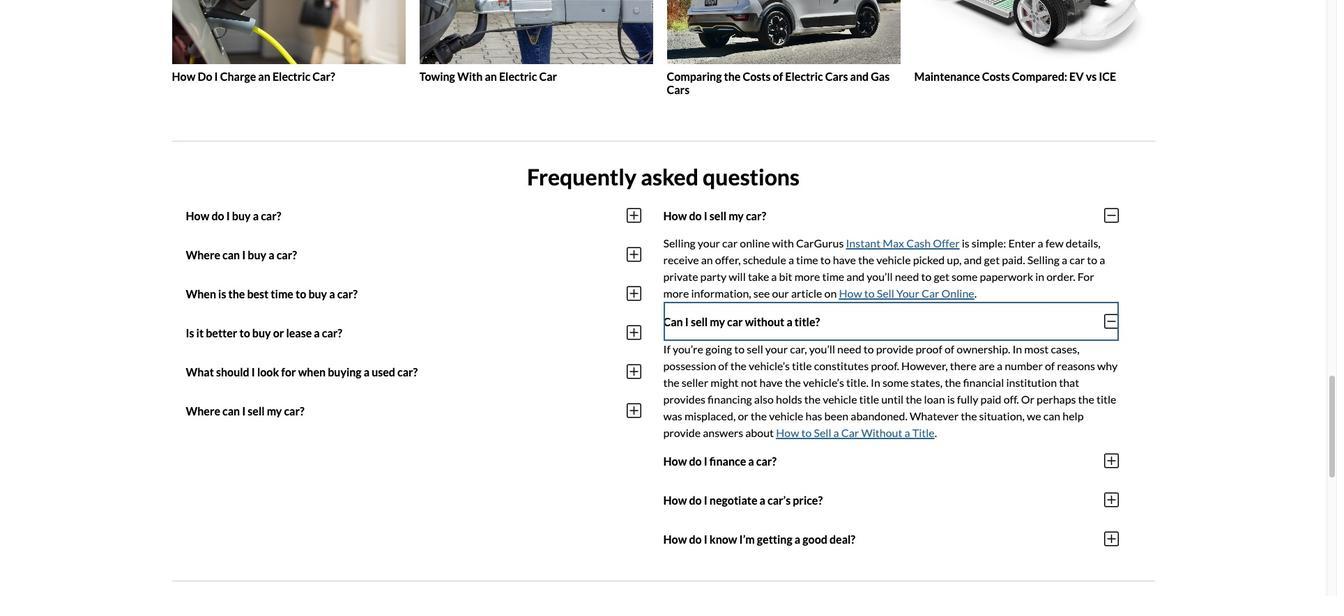 Task type: locate. For each thing, give the bounding box(es) containing it.
the right comparing
[[724, 69, 741, 83]]

my up "online"
[[729, 209, 744, 222]]

your left car,
[[766, 343, 788, 356]]

the up holds
[[785, 376, 801, 389]]

3 electric from the left
[[786, 69, 824, 83]]

0 horizontal spatial your
[[698, 237, 721, 250]]

need up constitutes
[[838, 343, 862, 356]]

vehicle down max
[[877, 253, 911, 267]]

can
[[664, 315, 683, 328]]

2 horizontal spatial vehicle
[[877, 253, 911, 267]]

my up going on the right bottom of the page
[[710, 315, 725, 328]]

and
[[851, 69, 869, 83], [964, 253, 982, 267], [847, 270, 865, 283]]

plus square image inside what should i look for when buying a used car? 'dropdown button'
[[627, 364, 641, 380]]

plus square image
[[627, 207, 641, 224], [627, 246, 641, 263], [627, 325, 641, 341], [1104, 492, 1119, 509]]

time
[[797, 253, 819, 267], [823, 270, 845, 283], [271, 287, 294, 300]]

the up about
[[751, 410, 767, 423]]

1 horizontal spatial provide
[[877, 343, 914, 356]]

vehicle up been
[[823, 393, 858, 406]]

1 vertical spatial provide
[[664, 426, 701, 440]]

need
[[895, 270, 920, 283], [838, 343, 862, 356]]

1 vertical spatial car
[[922, 287, 940, 300]]

sell inside the where can i sell my car? dropdown button
[[248, 404, 265, 418]]

1 horizontal spatial costs
[[983, 69, 1010, 83]]

. down whatever
[[935, 426, 937, 440]]

0 vertical spatial some
[[952, 270, 978, 283]]

article
[[792, 287, 823, 300]]

title down car,
[[792, 359, 812, 373]]

1 horizontal spatial cars
[[826, 69, 848, 83]]

sell right can
[[691, 315, 708, 328]]

2 where from the top
[[186, 404, 220, 418]]

1 vertical spatial some
[[883, 376, 909, 389]]

plus square image inside how do i negotiate a car's price? dropdown button
[[1104, 492, 1119, 509]]

i for how do i negotiate a car's price?
[[704, 494, 708, 507]]

of up might
[[719, 359, 729, 373]]

sell down look
[[248, 404, 265, 418]]

how do i charge an electric car?
[[172, 69, 335, 83]]

some
[[952, 270, 978, 283], [883, 376, 909, 389]]

or down financing
[[738, 410, 749, 423]]

where up when
[[186, 248, 220, 261]]

costs
[[743, 69, 771, 83], [983, 69, 1010, 83]]

electric down towing with an electric car image
[[499, 69, 537, 83]]

can down how do i buy a car?
[[223, 248, 240, 261]]

2 vertical spatial is
[[948, 393, 955, 406]]

0 horizontal spatial time
[[271, 287, 294, 300]]

2 horizontal spatial time
[[823, 270, 845, 283]]

is right loan
[[948, 393, 955, 406]]

plus square image for how do i buy a car?
[[627, 207, 641, 224]]

you'll inside is simple: enter a few details, receive an offer, schedule a time to have the vehicle picked up, and get paid. selling a car to a private party will take a bit more time and you'll need to get some paperwork in order. for more information, see our article on
[[867, 270, 893, 283]]

selling inside is simple: enter a few details, receive an offer, schedule a time to have the vehicle picked up, and get paid. selling a car to a private party will take a bit more time and you'll need to get some paperwork in order. for more information, see our article on
[[1028, 253, 1060, 267]]

car inside dropdown button
[[727, 315, 743, 328]]

how left do
[[172, 69, 196, 83]]

selling up the in
[[1028, 253, 1060, 267]]

2 vertical spatial car
[[727, 315, 743, 328]]

you'll up how to sell your car online link in the right of the page
[[867, 270, 893, 283]]

towing with an electric car image
[[420, 0, 653, 64]]

1 horizontal spatial .
[[975, 287, 977, 300]]

provide up proof.
[[877, 343, 914, 356]]

sell inside 'can i sell my car without a title?' dropdown button
[[691, 315, 708, 328]]

1 horizontal spatial electric
[[499, 69, 537, 83]]

need inside is simple: enter a few details, receive an offer, schedule a time to have the vehicle picked up, and get paid. selling a car to a private party will take a bit more time and you'll need to get some paperwork in order. for more information, see our article on
[[895, 270, 920, 283]]

what
[[186, 365, 214, 379]]

the down fully
[[961, 410, 978, 423]]

1 vertical spatial time
[[823, 270, 845, 283]]

1 horizontal spatial vehicle's
[[803, 376, 845, 389]]

electric
[[273, 69, 311, 83], [499, 69, 537, 83], [786, 69, 824, 83]]

more up article
[[795, 270, 821, 283]]

comparing the costs of electric cars and gas cars image
[[667, 0, 901, 64]]

however,
[[902, 359, 948, 373]]

0 horizontal spatial provide
[[664, 426, 701, 440]]

sell down without
[[747, 343, 764, 356]]

or left lease
[[273, 326, 284, 340]]

1 vertical spatial car
[[1070, 253, 1085, 267]]

where down what
[[186, 404, 220, 418]]

look
[[257, 365, 279, 379]]

my for how do i sell my car?
[[729, 209, 744, 222]]

of
[[773, 69, 783, 83], [945, 343, 955, 356], [719, 359, 729, 373], [1045, 359, 1055, 373]]

car,
[[790, 343, 807, 356]]

car? inside dropdown button
[[261, 209, 281, 222]]

a inside 'dropdown button'
[[364, 365, 370, 379]]

in
[[1013, 343, 1023, 356], [871, 376, 881, 389]]

0 horizontal spatial more
[[664, 287, 689, 300]]

how down was
[[664, 455, 687, 468]]

1 horizontal spatial get
[[985, 253, 1000, 267]]

cars left gas
[[826, 69, 848, 83]]

getting
[[757, 533, 793, 546]]

sell down has
[[814, 426, 832, 440]]

how do i finance a car?
[[664, 455, 777, 468]]

0 vertical spatial have
[[833, 253, 856, 267]]

2 horizontal spatial car
[[922, 287, 940, 300]]

enter
[[1009, 237, 1036, 250]]

of down comparing the costs of electric cars and gas cars image
[[773, 69, 783, 83]]

plus square image inside the where can i buy a car? dropdown button
[[627, 246, 641, 263]]

2 vertical spatial my
[[267, 404, 282, 418]]

price?
[[793, 494, 823, 507]]

how left negotiate
[[664, 494, 687, 507]]

1 vertical spatial my
[[710, 315, 725, 328]]

deal?
[[830, 533, 856, 546]]

plus square image inside when is the best time to buy a car? dropdown button
[[627, 285, 641, 302]]

car?
[[313, 69, 335, 83]]

an right with
[[485, 69, 497, 83]]

have
[[833, 253, 856, 267], [760, 376, 783, 389]]

0 vertical spatial where
[[186, 248, 220, 261]]

0 horizontal spatial you'll
[[809, 343, 836, 356]]

0 horizontal spatial my
[[267, 404, 282, 418]]

do for know
[[689, 533, 702, 546]]

how left "know"
[[664, 533, 687, 546]]

0 vertical spatial you'll
[[867, 270, 893, 283]]

sell left your
[[877, 287, 895, 300]]

how right on
[[839, 287, 863, 300]]

how right about
[[776, 426, 800, 440]]

0 vertical spatial provide
[[877, 343, 914, 356]]

your
[[698, 237, 721, 250], [766, 343, 788, 356]]

plus square image inside how do i know i'm getting a good deal? dropdown button
[[1104, 531, 1119, 548]]

plus square image inside how do i buy a car? dropdown button
[[627, 207, 641, 224]]

the down instant
[[859, 253, 875, 267]]

how do i charge an electric car? image
[[172, 0, 406, 64]]

not
[[741, 376, 758, 389]]

my
[[729, 209, 744, 222], [710, 315, 725, 328], [267, 404, 282, 418]]

do left "know"
[[689, 533, 702, 546]]

time inside when is the best time to buy a car? dropdown button
[[271, 287, 294, 300]]

1 vertical spatial in
[[871, 376, 881, 389]]

of right proof
[[945, 343, 955, 356]]

do left negotiate
[[689, 494, 702, 507]]

receive
[[664, 253, 699, 267]]

electric inside comparing the costs of electric cars and gas cars
[[786, 69, 824, 83]]

0 horizontal spatial vehicle
[[769, 410, 804, 423]]

1 vertical spatial have
[[760, 376, 783, 389]]

how for how do i finance a car?
[[664, 455, 687, 468]]

1 horizontal spatial some
[[952, 270, 978, 283]]

0 vertical spatial my
[[729, 209, 744, 222]]

1 costs from the left
[[743, 69, 771, 83]]

0 vertical spatial your
[[698, 237, 721, 250]]

to down "picked" at the top of page
[[922, 270, 932, 283]]

plus square image for where can i buy a car?
[[627, 246, 641, 263]]

selling
[[664, 237, 696, 250], [1028, 253, 1060, 267]]

electric down comparing the costs of electric cars and gas cars image
[[786, 69, 824, 83]]

0 horizontal spatial .
[[935, 426, 937, 440]]

0 vertical spatial is
[[962, 237, 970, 250]]

0 horizontal spatial electric
[[273, 69, 311, 83]]

1 vertical spatial is
[[218, 287, 226, 300]]

car right your
[[922, 287, 940, 300]]

1 vertical spatial selling
[[1028, 253, 1060, 267]]

1 vertical spatial or
[[738, 410, 749, 423]]

0 vertical spatial time
[[797, 253, 819, 267]]

car up "offer,"
[[723, 237, 738, 250]]

i inside 'dropdown button'
[[252, 365, 255, 379]]

costs down comparing the costs of electric cars and gas cars image
[[743, 69, 771, 83]]

see
[[754, 287, 770, 300]]

car down details, on the top right of page
[[1070, 253, 1085, 267]]

more
[[795, 270, 821, 283], [664, 287, 689, 300]]

offer,
[[715, 253, 741, 267]]

1 horizontal spatial an
[[485, 69, 497, 83]]

do inside dropdown button
[[212, 209, 224, 222]]

2 vertical spatial car
[[842, 426, 859, 440]]

1 horizontal spatial have
[[833, 253, 856, 267]]

buying
[[328, 365, 362, 379]]

0 vertical spatial car
[[723, 237, 738, 250]]

do for finance
[[689, 455, 702, 468]]

1 horizontal spatial car
[[842, 426, 859, 440]]

how inside dropdown button
[[186, 209, 209, 222]]

vehicle down holds
[[769, 410, 804, 423]]

and left gas
[[851, 69, 869, 83]]

loan
[[925, 393, 945, 406]]

1 horizontal spatial in
[[1013, 343, 1023, 356]]

can down should
[[223, 404, 240, 418]]

1 horizontal spatial you'll
[[867, 270, 893, 283]]

is inside is simple: enter a few details, receive an offer, schedule a time to have the vehicle picked up, and get paid. selling a car to a private party will take a bit more time and you'll need to get some paperwork in order. for more information, see our article on
[[962, 237, 970, 250]]

on
[[825, 287, 837, 300]]

time right best
[[271, 287, 294, 300]]

sell inside if you're going to sell your car, you'll need to provide proof of ownership. in most cases, possession of the vehicle's title constitutes proof. however, there are a number of reasons why the seller might not have the vehicle's title. in some states, the financial institution that provides financing also holds the vehicle title until the loan is fully paid off. or perhaps the title was misplaced, or the vehicle has been abandoned. whatever the situation, we can help provide answers about
[[747, 343, 764, 356]]

how do i know i'm getting a good deal? button
[[664, 520, 1119, 559]]

plus square image for deal?
[[1104, 531, 1119, 548]]

0 vertical spatial vehicle
[[877, 253, 911, 267]]

is it better to buy or lease a car?
[[186, 326, 342, 340]]

2 vertical spatial time
[[271, 287, 294, 300]]

seller
[[682, 376, 709, 389]]

how for how do i know i'm getting a good deal?
[[664, 533, 687, 546]]

0 vertical spatial vehicle's
[[749, 359, 790, 373]]

few
[[1046, 237, 1064, 250]]

the inside dropdown button
[[228, 287, 245, 300]]

the left best
[[228, 287, 245, 300]]

1 electric from the left
[[273, 69, 311, 83]]

to down has
[[802, 426, 812, 440]]

buy up best
[[248, 248, 267, 261]]

details,
[[1066, 237, 1101, 250]]

2 costs from the left
[[983, 69, 1010, 83]]

1 vertical spatial your
[[766, 343, 788, 356]]

is right offer
[[962, 237, 970, 250]]

lease
[[286, 326, 312, 340]]

how do i charge an electric car? link
[[172, 0, 406, 83]]

0 horizontal spatial have
[[760, 376, 783, 389]]

and right up,
[[964, 253, 982, 267]]

i inside dropdown button
[[226, 209, 230, 222]]

i for how do i finance a car?
[[704, 455, 708, 468]]

selling up receive at the top
[[664, 237, 696, 250]]

0 vertical spatial car
[[539, 69, 557, 83]]

0 vertical spatial sell
[[877, 287, 895, 300]]

2 horizontal spatial an
[[701, 253, 713, 267]]

0 vertical spatial more
[[795, 270, 821, 283]]

some inside is simple: enter a few details, receive an offer, schedule a time to have the vehicle picked up, and get paid. selling a car to a private party will take a bit more time and you'll need to get some paperwork in order. for more information, see our article on
[[952, 270, 978, 283]]

charge
[[220, 69, 256, 83]]

2 horizontal spatial is
[[962, 237, 970, 250]]

0 horizontal spatial is
[[218, 287, 226, 300]]

cases,
[[1051, 343, 1080, 356]]

provide down was
[[664, 426, 701, 440]]

car
[[539, 69, 557, 83], [922, 287, 940, 300], [842, 426, 859, 440]]

1 vertical spatial more
[[664, 287, 689, 300]]

plus square image inside how do i finance a car? dropdown button
[[1104, 453, 1119, 470]]

time up on
[[823, 270, 845, 283]]

maintenance
[[915, 69, 980, 83]]

. down simple:
[[975, 287, 977, 300]]

0 horizontal spatial selling
[[664, 237, 696, 250]]

car down towing with an electric car image
[[539, 69, 557, 83]]

car? inside 'dropdown button'
[[398, 365, 418, 379]]

vehicle's down constitutes
[[803, 376, 845, 389]]

do up receive at the top
[[689, 209, 702, 222]]

car for electric
[[539, 69, 557, 83]]

vehicle inside is simple: enter a few details, receive an offer, schedule a time to have the vehicle picked up, and get paid. selling a car to a private party will take a bit more time and you'll need to get some paperwork in order. for more information, see our article on
[[877, 253, 911, 267]]

is
[[962, 237, 970, 250], [218, 287, 226, 300], [948, 393, 955, 406]]

questions
[[703, 163, 800, 190]]

0 horizontal spatial get
[[934, 270, 950, 283]]

0 horizontal spatial an
[[258, 69, 270, 83]]

0 horizontal spatial sell
[[814, 426, 832, 440]]

do
[[212, 209, 224, 222], [689, 209, 702, 222], [689, 455, 702, 468], [689, 494, 702, 507], [689, 533, 702, 546]]

where for where can i sell my car?
[[186, 404, 220, 418]]

off.
[[1004, 393, 1019, 406]]

2 horizontal spatial electric
[[786, 69, 824, 83]]

costs left compared:
[[983, 69, 1010, 83]]

vehicle's up not
[[749, 359, 790, 373]]

offer
[[933, 237, 960, 250]]

1 vertical spatial get
[[934, 270, 950, 283]]

title down why
[[1097, 393, 1117, 406]]

the down there
[[945, 376, 961, 389]]

constitutes
[[814, 359, 869, 373]]

car's
[[768, 494, 791, 507]]

should
[[216, 365, 250, 379]]

0 horizontal spatial costs
[[743, 69, 771, 83]]

without
[[745, 315, 785, 328]]

plus square image
[[627, 285, 641, 302], [627, 364, 641, 380], [627, 403, 641, 419], [1104, 453, 1119, 470], [1104, 531, 1119, 548]]

2 horizontal spatial my
[[729, 209, 744, 222]]

can down perhaps
[[1044, 410, 1061, 423]]

0 horizontal spatial vehicle's
[[749, 359, 790, 373]]

do left finance
[[689, 455, 702, 468]]

the inside comparing the costs of electric cars and gas cars
[[724, 69, 741, 83]]

ownership.
[[957, 343, 1011, 356]]

financial
[[964, 376, 1005, 389]]

car
[[723, 237, 738, 250], [1070, 253, 1085, 267], [727, 315, 743, 328]]

title up abandoned.
[[860, 393, 880, 406]]

have down instant
[[833, 253, 856, 267]]

is right when
[[218, 287, 226, 300]]

or inside if you're going to sell your car, you'll need to provide proof of ownership. in most cases, possession of the vehicle's title constitutes proof. however, there are a number of reasons why the seller might not have the vehicle's title. in some states, the financial institution that provides financing also holds the vehicle title until the loan is fully paid off. or perhaps the title was misplaced, or the vehicle has been abandoned. whatever the situation, we can help provide answers about
[[738, 410, 749, 423]]

possession
[[664, 359, 716, 373]]

some up until
[[883, 376, 909, 389]]

do for buy
[[212, 209, 224, 222]]

how up where can i buy a car?
[[186, 209, 209, 222]]

buy
[[232, 209, 251, 222], [248, 248, 267, 261], [309, 287, 327, 300], [252, 326, 271, 340]]

0 horizontal spatial or
[[273, 326, 284, 340]]

1 horizontal spatial my
[[710, 315, 725, 328]]

0 vertical spatial and
[[851, 69, 869, 83]]

1 horizontal spatial time
[[797, 253, 819, 267]]

the up not
[[731, 359, 747, 373]]

know
[[710, 533, 738, 546]]

0 horizontal spatial car
[[539, 69, 557, 83]]

1 vertical spatial vehicle
[[823, 393, 858, 406]]

1 horizontal spatial your
[[766, 343, 788, 356]]

party
[[701, 270, 727, 283]]

information,
[[691, 287, 752, 300]]

1 vertical spatial need
[[838, 343, 862, 356]]

an up party
[[701, 253, 713, 267]]

do for negotiate
[[689, 494, 702, 507]]

some up online
[[952, 270, 978, 283]]

online
[[740, 237, 770, 250]]

i'm
[[740, 533, 755, 546]]

where can i sell my car? button
[[186, 391, 641, 431]]

car left without
[[727, 315, 743, 328]]

1 horizontal spatial or
[[738, 410, 749, 423]]

whatever
[[910, 410, 959, 423]]

sell
[[877, 287, 895, 300], [814, 426, 832, 440]]

your up "offer,"
[[698, 237, 721, 250]]

how do i negotiate a car's price?
[[664, 494, 823, 507]]

can inside if you're going to sell your car, you'll need to provide proof of ownership. in most cases, possession of the vehicle's title constitutes proof. however, there are a number of reasons why the seller might not have the vehicle's title. in some states, the financial institution that provides financing also holds the vehicle title until the loan is fully paid off. or perhaps the title was misplaced, or the vehicle has been abandoned. whatever the situation, we can help provide answers about
[[1044, 410, 1061, 423]]

1 vertical spatial you'll
[[809, 343, 836, 356]]

the up has
[[805, 393, 821, 406]]

car down been
[[842, 426, 859, 440]]

0 vertical spatial need
[[895, 270, 920, 283]]

my down look
[[267, 404, 282, 418]]

get down "picked" at the top of page
[[934, 270, 950, 283]]

time down selling your car online with cargurus instant max cash offer
[[797, 253, 819, 267]]

1 horizontal spatial selling
[[1028, 253, 1060, 267]]

finance
[[710, 455, 746, 468]]

1 where from the top
[[186, 248, 220, 261]]

plus square image inside is it better to buy or lease a car? dropdown button
[[627, 325, 641, 341]]

electric left car?
[[273, 69, 311, 83]]

1 horizontal spatial sell
[[877, 287, 895, 300]]

in up number
[[1013, 343, 1023, 356]]

where for where can i buy a car?
[[186, 248, 220, 261]]

holds
[[776, 393, 803, 406]]

car?
[[261, 209, 281, 222], [746, 209, 767, 222], [277, 248, 297, 261], [337, 287, 358, 300], [322, 326, 342, 340], [398, 365, 418, 379], [284, 404, 305, 418], [757, 455, 777, 468]]

where
[[186, 248, 220, 261], [186, 404, 220, 418]]

1 horizontal spatial more
[[795, 270, 821, 283]]

and inside comparing the costs of electric cars and gas cars
[[851, 69, 869, 83]]

an inside is simple: enter a few details, receive an offer, schedule a time to have the vehicle picked up, and get paid. selling a car to a private party will take a bit more time and you'll need to get some paperwork in order. for more information, see our article on
[[701, 253, 713, 267]]

perhaps
[[1037, 393, 1077, 406]]

0 vertical spatial or
[[273, 326, 284, 340]]

for
[[1078, 270, 1095, 283]]

and down instant
[[847, 270, 865, 283]]

1 horizontal spatial need
[[895, 270, 920, 283]]

in right title.
[[871, 376, 881, 389]]

if you're going to sell your car, you'll need to provide proof of ownership. in most cases, possession of the vehicle's title constitutes proof. however, there are a number of reasons why the seller might not have the vehicle's title. in some states, the financial institution that provides financing also holds the vehicle title until the loan is fully paid off. or perhaps the title was misplaced, or the vehicle has been abandoned. whatever the situation, we can help provide answers about
[[664, 343, 1118, 440]]



Task type: describe. For each thing, give the bounding box(es) containing it.
good
[[803, 533, 828, 546]]

negotiate
[[710, 494, 758, 507]]

your inside if you're going to sell your car, you'll need to provide proof of ownership. in most cases, possession of the vehicle's title constitutes proof. however, there are a number of reasons why the seller might not have the vehicle's title. in some states, the financial institution that provides financing also holds the vehicle title until the loan is fully paid off. or perhaps the title was misplaced, or the vehicle has been abandoned. whatever the situation, we can help provide answers about
[[766, 343, 788, 356]]

situation,
[[980, 410, 1025, 423]]

i for how do i know i'm getting a good deal?
[[704, 533, 708, 546]]

do
[[198, 69, 212, 83]]

to up for
[[1088, 253, 1098, 267]]

the up the provides
[[664, 376, 680, 389]]

number
[[1005, 359, 1043, 373]]

car for a
[[842, 426, 859, 440]]

how do i sell my car?
[[664, 209, 767, 222]]

i for where can i buy a car?
[[242, 248, 246, 261]]

used
[[372, 365, 395, 379]]

to down cargurus
[[821, 253, 831, 267]]

1 vertical spatial vehicle's
[[803, 376, 845, 389]]

is simple: enter a few details, receive an offer, schedule a time to have the vehicle picked up, and get paid. selling a car to a private party will take a bit more time and you'll need to get some paperwork in order. for more information, see our article on
[[664, 237, 1106, 300]]

how for how to sell your car online .
[[839, 287, 863, 300]]

minus square image
[[1104, 313, 1119, 330]]

better
[[206, 326, 237, 340]]

proof
[[916, 343, 943, 356]]

can for buy
[[223, 248, 240, 261]]

when
[[298, 365, 326, 379]]

how for how do i buy a car?
[[186, 209, 209, 222]]

do for sell
[[689, 209, 702, 222]]

what should i look for when buying a used car?
[[186, 365, 418, 379]]

you'll inside if you're going to sell your car, you'll need to provide proof of ownership. in most cases, possession of the vehicle's title constitutes proof. however, there are a number of reasons why the seller might not have the vehicle's title. in some states, the financial institution that provides financing also holds the vehicle title until the loan is fully paid off. or perhaps the title was misplaced, or the vehicle has been abandoned. whatever the situation, we can help provide answers about
[[809, 343, 836, 356]]

how to sell a car without a title .
[[776, 426, 937, 440]]

2 electric from the left
[[499, 69, 537, 83]]

online
[[942, 287, 975, 300]]

paid.
[[1002, 253, 1026, 267]]

my for where can i sell my car?
[[267, 404, 282, 418]]

how for how do i sell my car?
[[664, 209, 687, 222]]

vs
[[1086, 69, 1097, 83]]

frequently asked questions
[[527, 163, 800, 190]]

going
[[706, 343, 733, 356]]

proof.
[[871, 359, 900, 373]]

up,
[[947, 253, 962, 267]]

the left loan
[[906, 393, 922, 406]]

instant
[[846, 237, 881, 250]]

1 horizontal spatial vehicle
[[823, 393, 858, 406]]

is inside if you're going to sell your car, you'll need to provide proof of ownership. in most cases, possession of the vehicle's title constitutes proof. however, there are a number of reasons why the seller might not have the vehicle's title. in some states, the financial institution that provides financing also holds the vehicle title until the loan is fully paid off. or perhaps the title was misplaced, or the vehicle has been abandoned. whatever the situation, we can help provide answers about
[[948, 393, 955, 406]]

sell for a
[[814, 426, 832, 440]]

minus square image
[[1104, 207, 1119, 224]]

for
[[281, 365, 296, 379]]

how for how do i charge an electric car?
[[172, 69, 196, 83]]

car inside is simple: enter a few details, receive an offer, schedule a time to have the vehicle picked up, and get paid. selling a car to a private party will take a bit more time and you'll need to get some paperwork in order. for more information, see our article on
[[1070, 253, 1085, 267]]

about
[[746, 426, 774, 440]]

take
[[748, 270, 769, 283]]

of down most
[[1045, 359, 1055, 373]]

picked
[[913, 253, 945, 267]]

institution
[[1007, 376, 1057, 389]]

i for where can i sell my car?
[[242, 404, 246, 418]]

help
[[1063, 410, 1084, 423]]

2 vertical spatial vehicle
[[769, 410, 804, 423]]

how do i buy a car? button
[[186, 196, 641, 235]]

how to sell your car online .
[[839, 287, 977, 300]]

with
[[773, 237, 794, 250]]

comparing the costs of electric cars and gas cars link
[[667, 0, 901, 96]]

without
[[862, 426, 903, 440]]

instant max cash offer link
[[846, 237, 960, 250]]

was
[[664, 410, 683, 423]]

a inside dropdown button
[[253, 209, 259, 222]]

how do i know i'm getting a good deal?
[[664, 533, 856, 546]]

how do i sell my car? button
[[664, 196, 1119, 235]]

fully
[[957, 393, 979, 406]]

is inside dropdown button
[[218, 287, 226, 300]]

car for your
[[922, 287, 940, 300]]

there
[[950, 359, 977, 373]]

simple:
[[972, 237, 1007, 250]]

plus square image for is it better to buy or lease a car?
[[627, 325, 641, 341]]

reasons
[[1058, 359, 1096, 373]]

0 horizontal spatial cars
[[667, 83, 690, 96]]

buy inside dropdown button
[[232, 209, 251, 222]]

to up 'can i sell my car without a title?' dropdown button
[[865, 287, 875, 300]]

abandoned.
[[851, 410, 908, 423]]

towing
[[420, 69, 455, 83]]

1 vertical spatial and
[[964, 253, 982, 267]]

plus square image for car?
[[627, 285, 641, 302]]

buy up lease
[[309, 287, 327, 300]]

can for sell
[[223, 404, 240, 418]]

where can i buy a car? button
[[186, 235, 641, 274]]

how do i buy a car?
[[186, 209, 281, 222]]

1 horizontal spatial title
[[860, 393, 880, 406]]

to right better
[[240, 326, 250, 340]]

sell for your
[[877, 287, 895, 300]]

how for how do i negotiate a car's price?
[[664, 494, 687, 507]]

to right going on the right bottom of the page
[[735, 343, 745, 356]]

costs inside comparing the costs of electric cars and gas cars
[[743, 69, 771, 83]]

maintenance costs compared: ev vs ice
[[915, 69, 1117, 83]]

of inside comparing the costs of electric cars and gas cars
[[773, 69, 783, 83]]

cargurus
[[796, 237, 844, 250]]

or
[[1022, 393, 1035, 406]]

to up lease
[[296, 287, 306, 300]]

in
[[1036, 270, 1045, 283]]

buy left lease
[[252, 326, 271, 340]]

1 vertical spatial .
[[935, 426, 937, 440]]

plus square image inside the where can i sell my car? dropdown button
[[627, 403, 641, 419]]

have inside is simple: enter a few details, receive an offer, schedule a time to have the vehicle picked up, and get paid. selling a car to a private party will take a bit more time and you'll need to get some paperwork in order. for more information, see our article on
[[833, 253, 856, 267]]

how do i negotiate a car's price? button
[[664, 481, 1119, 520]]

can i sell my car without a title?
[[664, 315, 820, 328]]

towing with an electric car link
[[420, 0, 653, 83]]

the up help
[[1079, 393, 1095, 406]]

order.
[[1047, 270, 1076, 283]]

provides
[[664, 393, 706, 406]]

selling your car online with cargurus instant max cash offer
[[664, 237, 960, 250]]

the inside is simple: enter a few details, receive an offer, schedule a time to have the vehicle picked up, and get paid. selling a car to a private party will take a bit more time and you'll need to get some paperwork in order. for more information, see our article on
[[859, 253, 875, 267]]

0 vertical spatial .
[[975, 287, 977, 300]]

i for what should i look for when buying a used car?
[[252, 365, 255, 379]]

your
[[897, 287, 920, 300]]

2 horizontal spatial title
[[1097, 393, 1117, 406]]

our
[[772, 287, 789, 300]]

asked
[[641, 163, 699, 190]]

0 horizontal spatial title
[[792, 359, 812, 373]]

cash
[[907, 237, 931, 250]]

2 vertical spatial and
[[847, 270, 865, 283]]

plus square image for used
[[627, 364, 641, 380]]

when is the best time to buy a car?
[[186, 287, 358, 300]]

or inside dropdown button
[[273, 326, 284, 340]]

how for how to sell a car without a title .
[[776, 426, 800, 440]]

i for how do i sell my car?
[[704, 209, 708, 222]]

0 horizontal spatial in
[[871, 376, 881, 389]]

sell inside how do i sell my car? dropdown button
[[710, 209, 727, 222]]

some inside if you're going to sell your car, you'll need to provide proof of ownership. in most cases, possession of the vehicle's title constitutes proof. however, there are a number of reasons why the seller might not have the vehicle's title. in some states, the financial institution that provides financing also holds the vehicle title until the loan is fully paid off. or perhaps the title was misplaced, or the vehicle has been abandoned. whatever the situation, we can help provide answers about
[[883, 376, 909, 389]]

it
[[196, 326, 204, 340]]

need inside if you're going to sell your car, you'll need to provide proof of ownership. in most cases, possession of the vehicle's title constitutes proof. however, there are a number of reasons why the seller might not have the vehicle's title. in some states, the financial institution that provides financing also holds the vehicle title until the loan is fully paid off. or perhaps the title was misplaced, or the vehicle has been abandoned. whatever the situation, we can help provide answers about
[[838, 343, 862, 356]]

states,
[[911, 376, 943, 389]]

ev
[[1070, 69, 1084, 83]]

has
[[806, 410, 823, 423]]

0 vertical spatial selling
[[664, 237, 696, 250]]

paperwork
[[980, 270, 1034, 283]]

a inside if you're going to sell your car, you'll need to provide proof of ownership. in most cases, possession of the vehicle's title constitutes proof. however, there are a number of reasons why the seller might not have the vehicle's title. in some states, the financial institution that provides financing also holds the vehicle title until the loan is fully paid off. or perhaps the title was misplaced, or the vehicle has been abandoned. whatever the situation, we can help provide answers about
[[997, 359, 1003, 373]]

why
[[1098, 359, 1118, 373]]

where can i buy a car?
[[186, 248, 297, 261]]

maintenance costs compared: ev vs ice image
[[915, 0, 1148, 64]]

bit
[[779, 270, 793, 283]]

0 vertical spatial in
[[1013, 343, 1023, 356]]

are
[[979, 359, 995, 373]]

i for how do i charge an electric car?
[[215, 69, 218, 83]]

i for how do i buy a car?
[[226, 209, 230, 222]]

when
[[186, 287, 216, 300]]

to up proof.
[[864, 343, 874, 356]]

misplaced,
[[685, 410, 736, 423]]

0 vertical spatial get
[[985, 253, 1000, 267]]

have inside if you're going to sell your car, you'll need to provide proof of ownership. in most cases, possession of the vehicle's title constitutes proof. however, there are a number of reasons why the seller might not have the vehicle's title. in some states, the financial institution that provides financing also holds the vehicle title until the loan is fully paid off. or perhaps the title was misplaced, or the vehicle has been abandoned. whatever the situation, we can help provide answers about
[[760, 376, 783, 389]]

financing
[[708, 393, 752, 406]]

also
[[755, 393, 774, 406]]

most
[[1025, 343, 1049, 356]]

towing with an electric car
[[420, 69, 557, 83]]

you're
[[673, 343, 704, 356]]

plus square image for how do i negotiate a car's price?
[[1104, 492, 1119, 509]]



Task type: vqa. For each thing, say whether or not it's contained in the screenshot.
financial
yes



